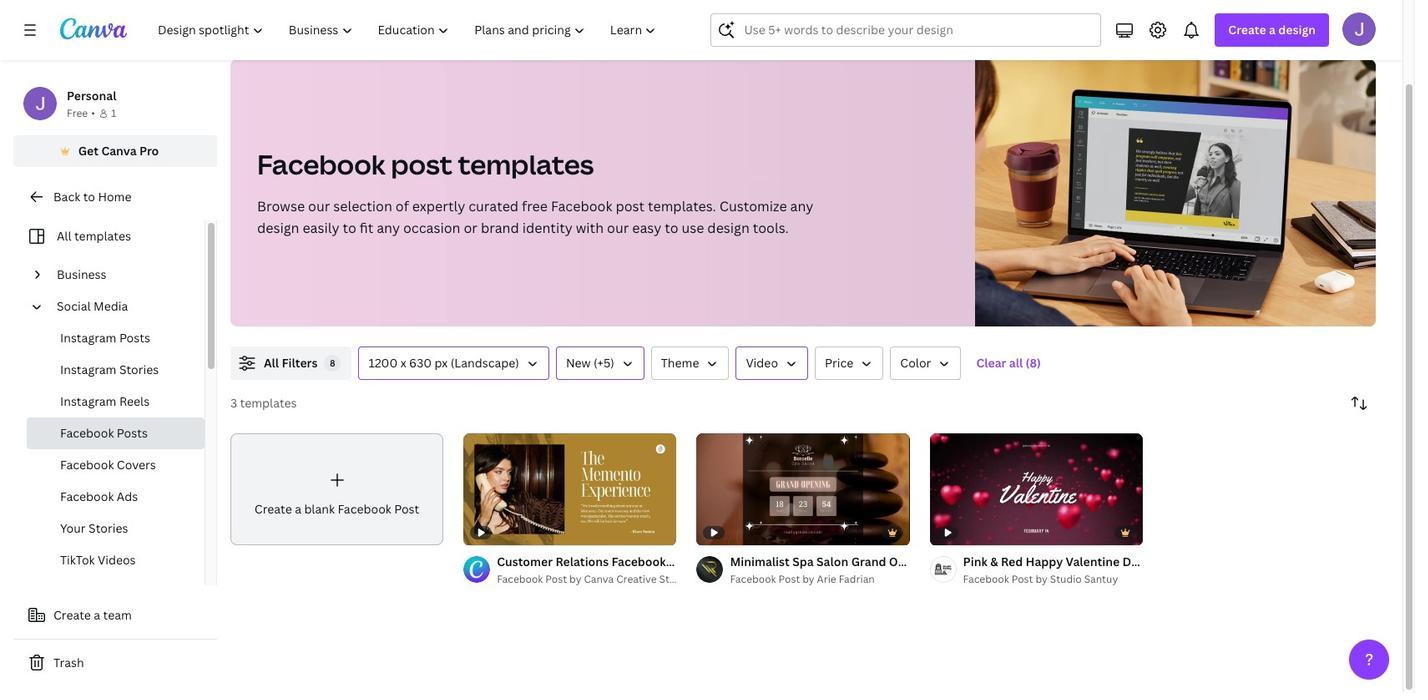 Task type: describe. For each thing, give the bounding box(es) containing it.
create a blank facebook post element
[[231, 433, 444, 545]]

summer
[[1124, 28, 1171, 43]]

post inside browse our selection of expertly curated free facebook post templates. customize any design easily to fit any occasion or brand identity with our easy to use design tools.
[[616, 197, 645, 215]]

2 horizontal spatial to
[[665, 219, 679, 237]]

lunar new year facebook posts link
[[375, 19, 566, 53]]

by inside minimalist spa salon grand opening facebook post facebook post by arie fadrian
[[803, 572, 815, 586]]

•
[[91, 106, 95, 120]]

new (+5) button
[[556, 347, 645, 380]]

clear
[[977, 355, 1007, 371]]

easter
[[1370, 28, 1406, 43]]

fit
[[360, 219, 374, 237]]

all filters
[[264, 355, 318, 371]]

0 horizontal spatial studio
[[659, 572, 691, 586]]

Search search field
[[745, 14, 1091, 46]]

8
[[330, 357, 336, 369]]

get canva pro
[[78, 143, 159, 159]]

news
[[912, 28, 943, 43]]

your stories link
[[27, 513, 205, 545]]

grand
[[852, 554, 887, 570]]

facebook post by arie fadrian link
[[730, 571, 910, 588]]

clear all (8) button
[[968, 347, 1050, 380]]

theme
[[661, 355, 699, 371]]

peace facebook posts
[[237, 28, 361, 43]]

1200 x 630 px (landscape) button
[[359, 347, 549, 380]]

creative
[[617, 572, 657, 586]]

free
[[67, 106, 88, 120]]

lunar
[[381, 28, 414, 43]]

1 vertical spatial our
[[607, 219, 629, 237]]

1200
[[369, 355, 398, 371]]

videos
[[98, 552, 136, 568]]

curated
[[469, 197, 519, 215]]

facebook posts
[[60, 425, 148, 441]]

a for team
[[94, 607, 100, 623]]

630
[[409, 355, 432, 371]]

create a design
[[1229, 22, 1316, 38]]

arie
[[817, 572, 837, 586]]

home
[[98, 189, 132, 205]]

instagram for instagram stories
[[60, 362, 116, 378]]

coronavirus
[[823, 28, 892, 43]]

spring
[[1191, 28, 1228, 43]]

video inside pink & red happy valentine day short video facebook post facebook post by studio santuy
[[1182, 554, 1215, 570]]

top level navigation element
[[147, 13, 671, 47]]

pink & red happy valentine day short video facebook post facebook post by studio santuy
[[963, 554, 1300, 586]]

covers
[[117, 457, 156, 473]]

opening
[[889, 554, 937, 570]]

create a team button
[[13, 599, 217, 632]]

social media link
[[50, 291, 195, 322]]

stories for instagram stories
[[119, 362, 159, 378]]

love link
[[573, 19, 613, 53]]

price button
[[815, 347, 884, 380]]

all for all templates
[[57, 228, 71, 244]]

create a team
[[53, 607, 132, 623]]

news link
[[905, 19, 949, 53]]

browse
[[257, 197, 305, 215]]

3 templates
[[231, 395, 297, 411]]

selection
[[333, 197, 392, 215]]

peace facebook posts link
[[231, 19, 368, 53]]

1 horizontal spatial canva
[[584, 572, 614, 586]]

studio inside pink & red happy valentine day short video facebook post facebook post by studio santuy
[[1051, 572, 1082, 586]]

tiktok
[[60, 552, 95, 568]]

1200 x 630 px (landscape)
[[369, 355, 519, 371]]

customize
[[720, 197, 787, 215]]

easter link
[[1363, 19, 1412, 53]]

create for create a design
[[1229, 22, 1267, 38]]

valentine
[[1066, 554, 1120, 570]]

instagram stories
[[60, 362, 159, 378]]

fadrian
[[839, 572, 875, 586]]

posts left coronavirus
[[772, 28, 803, 43]]

back to home
[[53, 189, 132, 205]]

instagram stories link
[[27, 354, 205, 386]]

facebook post by studio santuy link
[[963, 571, 1143, 588]]

minimalist spa salon grand opening facebook post facebook post by arie fadrian
[[730, 554, 1023, 586]]

instagram reels
[[60, 393, 150, 409]]

free
[[522, 197, 548, 215]]

&
[[991, 554, 999, 570]]

0 horizontal spatial day
[[691, 28, 713, 43]]

posts left "love"
[[528, 28, 559, 43]]

facebook covers link
[[27, 449, 205, 481]]

color button
[[891, 347, 962, 380]]

templates for 3 templates
[[240, 395, 297, 411]]

summer link
[[1117, 19, 1178, 53]]

blank
[[304, 501, 335, 517]]

0 vertical spatial our
[[308, 197, 330, 215]]

happy
[[1026, 554, 1063, 570]]

new inside button
[[566, 355, 591, 371]]

video button
[[736, 347, 809, 380]]

social media
[[57, 298, 128, 314]]

all for all filters
[[264, 355, 279, 371]]

a for design
[[1270, 22, 1276, 38]]

get canva pro button
[[13, 135, 217, 167]]

facebook covers
[[60, 457, 156, 473]]



Task type: vqa. For each thing, say whether or not it's contained in the screenshot.
LMS
no



Task type: locate. For each thing, give the bounding box(es) containing it.
1
[[111, 106, 116, 120]]

price
[[825, 355, 854, 371]]

1 horizontal spatial studio
[[1051, 572, 1082, 586]]

templates down back to home
[[74, 228, 131, 244]]

pink & red happy valentine day short video facebook post link
[[963, 553, 1300, 571]]

x
[[401, 355, 407, 371]]

tools.
[[753, 219, 789, 237]]

by
[[570, 572, 582, 586], [803, 572, 815, 586], [1036, 572, 1048, 586]]

our
[[308, 197, 330, 215], [607, 219, 629, 237]]

our right 'with'
[[607, 219, 629, 237]]

use
[[682, 219, 704, 237]]

0 vertical spatial all
[[57, 228, 71, 244]]

0 horizontal spatial canva
[[101, 143, 137, 159]]

new (+5)
[[566, 355, 614, 371]]

0 horizontal spatial a
[[94, 607, 100, 623]]

create for create a team
[[53, 607, 91, 623]]

2 horizontal spatial a
[[1270, 22, 1276, 38]]

red
[[1001, 554, 1023, 570]]

2 vertical spatial a
[[94, 607, 100, 623]]

1 vertical spatial video
[[1182, 554, 1215, 570]]

0 horizontal spatial to
[[83, 189, 95, 205]]

filters
[[282, 355, 318, 371]]

1 vertical spatial canva
[[584, 572, 614, 586]]

create inside create a blank facebook post element
[[255, 501, 292, 517]]

1 vertical spatial a
[[295, 501, 301, 517]]

0 vertical spatial day
[[691, 28, 713, 43]]

2 horizontal spatial create
[[1229, 22, 1267, 38]]

santuy
[[1085, 572, 1119, 586]]

studio down happy
[[1051, 572, 1082, 586]]

business link
[[50, 259, 195, 291]]

by inside pink & red happy valentine day short video facebook post facebook post by studio santuy
[[1036, 572, 1048, 586]]

all
[[1010, 355, 1023, 371]]

video right theme button
[[746, 355, 778, 371]]

instagram for instagram reels
[[60, 393, 116, 409]]

our up easily
[[308, 197, 330, 215]]

all templates
[[57, 228, 131, 244]]

with
[[576, 219, 604, 237]]

0 vertical spatial canva
[[101, 143, 137, 159]]

posts down social media link
[[119, 330, 150, 346]]

0 horizontal spatial our
[[308, 197, 330, 215]]

1 horizontal spatial day
[[1123, 554, 1145, 570]]

a inside create a team button
[[94, 607, 100, 623]]

0 horizontal spatial templates
[[74, 228, 131, 244]]

winter
[[1313, 28, 1350, 43]]

2 instagram from the top
[[60, 362, 116, 378]]

facebook post by canva creative studio link
[[497, 571, 691, 588]]

1 horizontal spatial all
[[264, 355, 279, 371]]

create left team
[[53, 607, 91, 623]]

facebook post templates
[[257, 146, 594, 182]]

instagram
[[60, 330, 116, 346], [60, 362, 116, 378], [60, 393, 116, 409]]

canva inside button
[[101, 143, 137, 159]]

stories
[[119, 362, 159, 378], [89, 520, 128, 536]]

video inside button
[[746, 355, 778, 371]]

studio right the creative
[[659, 572, 691, 586]]

back
[[53, 189, 80, 205]]

0 vertical spatial templates
[[458, 146, 594, 182]]

create inside create a design dropdown button
[[1229, 22, 1267, 38]]

a left team
[[94, 607, 100, 623]]

clear all (8)
[[977, 355, 1041, 371]]

peace
[[237, 28, 271, 43]]

expertly
[[412, 197, 465, 215]]

posts down reels
[[117, 425, 148, 441]]

by inside facebook post by canva creative studio link
[[570, 572, 582, 586]]

by left the creative
[[570, 572, 582, 586]]

create a design button
[[1216, 13, 1330, 47]]

create inside create a team button
[[53, 607, 91, 623]]

identity
[[523, 219, 573, 237]]

canva left the creative
[[584, 572, 614, 586]]

of
[[396, 197, 409, 215]]

templates
[[458, 146, 594, 182], [74, 228, 131, 244], [240, 395, 297, 411]]

0 vertical spatial video
[[746, 355, 778, 371]]

instagram up instagram reels
[[60, 362, 116, 378]]

posts left lunar
[[330, 28, 361, 43]]

instagram posts link
[[27, 322, 205, 354]]

facebook post by canva creative studio
[[497, 572, 691, 586]]

to left use
[[665, 219, 679, 237]]

to left 'fit'
[[343, 219, 356, 237]]

0 horizontal spatial post
[[391, 146, 453, 182]]

2 vertical spatial create
[[53, 607, 91, 623]]

2 horizontal spatial templates
[[458, 146, 594, 182]]

all left filters
[[264, 355, 279, 371]]

lunar new year facebook posts
[[381, 28, 559, 43]]

your
[[60, 520, 86, 536]]

0 vertical spatial a
[[1270, 22, 1276, 38]]

reels
[[119, 393, 150, 409]]

love
[[579, 28, 606, 43]]

1 horizontal spatial post
[[616, 197, 645, 215]]

birthday
[[1055, 28, 1104, 43]]

stories up reels
[[119, 362, 159, 378]]

1 vertical spatial new
[[566, 355, 591, 371]]

instagram up facebook posts in the left of the page
[[60, 393, 116, 409]]

day right valentine's
[[691, 28, 713, 43]]

0 horizontal spatial all
[[57, 228, 71, 244]]

theme button
[[651, 347, 730, 380]]

spa
[[793, 554, 814, 570]]

(+5)
[[594, 355, 614, 371]]

video right short
[[1182, 554, 1215, 570]]

create for create a blank facebook post
[[255, 501, 292, 517]]

2 vertical spatial templates
[[240, 395, 297, 411]]

all down back
[[57, 228, 71, 244]]

autumn
[[1248, 28, 1292, 43]]

canva left pro
[[101, 143, 137, 159]]

1 horizontal spatial new
[[566, 355, 591, 371]]

any right 'fit'
[[377, 219, 400, 237]]

1 horizontal spatial our
[[607, 219, 629, 237]]

1 vertical spatial create
[[255, 501, 292, 517]]

templates up free
[[458, 146, 594, 182]]

spring link
[[1184, 19, 1234, 53]]

team
[[103, 607, 132, 623]]

1 horizontal spatial a
[[295, 501, 301, 517]]

0 vertical spatial stories
[[119, 362, 159, 378]]

2 vertical spatial instagram
[[60, 393, 116, 409]]

create a blank facebook post
[[255, 501, 420, 517]]

post inside "link"
[[394, 501, 420, 517]]

px
[[435, 355, 448, 371]]

instagram for instagram posts
[[60, 330, 116, 346]]

0 vertical spatial instagram
[[60, 330, 116, 346]]

all templates link
[[23, 220, 195, 252]]

facebook inside browse our selection of expertly curated free facebook post templates. customize any design easily to fit any occasion or brand identity with our easy to use design tools.
[[551, 197, 613, 215]]

your stories
[[60, 520, 128, 536]]

by left arie
[[803, 572, 815, 586]]

short
[[1148, 554, 1180, 570]]

a for blank
[[295, 501, 301, 517]]

templates.
[[648, 197, 716, 215]]

1 vertical spatial all
[[264, 355, 279, 371]]

design inside create a design dropdown button
[[1279, 22, 1316, 38]]

1 horizontal spatial templates
[[240, 395, 297, 411]]

by down happy
[[1036, 572, 1048, 586]]

(8)
[[1026, 355, 1041, 371]]

3
[[231, 395, 237, 411]]

post up expertly
[[391, 146, 453, 182]]

1 horizontal spatial design
[[708, 219, 750, 237]]

facebook ads
[[60, 489, 138, 504]]

back to home link
[[13, 180, 217, 214]]

free •
[[67, 106, 95, 120]]

posts
[[330, 28, 361, 43], [528, 28, 559, 43], [772, 28, 803, 43], [119, 330, 150, 346], [117, 425, 148, 441]]

1 horizontal spatial create
[[255, 501, 292, 517]]

post up easy
[[616, 197, 645, 215]]

instagram down social media
[[60, 330, 116, 346]]

1 instagram from the top
[[60, 330, 116, 346]]

0 vertical spatial post
[[391, 146, 453, 182]]

0 vertical spatial create
[[1229, 22, 1267, 38]]

new left year
[[417, 28, 442, 43]]

jacob simon image
[[1343, 13, 1376, 46]]

0 horizontal spatial video
[[746, 355, 778, 371]]

0 vertical spatial new
[[417, 28, 442, 43]]

new
[[417, 28, 442, 43], [566, 355, 591, 371]]

0 horizontal spatial new
[[417, 28, 442, 43]]

0 vertical spatial any
[[791, 197, 814, 215]]

templates for all templates
[[74, 228, 131, 244]]

tiktok videos link
[[27, 545, 205, 576]]

3 instagram from the top
[[60, 393, 116, 409]]

any right customize
[[791, 197, 814, 215]]

Sort by button
[[1343, 387, 1376, 420]]

1 vertical spatial any
[[377, 219, 400, 237]]

2 horizontal spatial design
[[1279, 22, 1316, 38]]

1 horizontal spatial any
[[791, 197, 814, 215]]

2 horizontal spatial by
[[1036, 572, 1048, 586]]

new left (+5)
[[566, 355, 591, 371]]

easy
[[632, 219, 662, 237]]

1 vertical spatial day
[[1123, 554, 1145, 570]]

create left the blank
[[255, 501, 292, 517]]

0 horizontal spatial create
[[53, 607, 91, 623]]

1 vertical spatial instagram
[[60, 362, 116, 378]]

None search field
[[711, 13, 1102, 47]]

1 horizontal spatial by
[[803, 572, 815, 586]]

(landscape)
[[451, 355, 519, 371]]

day
[[691, 28, 713, 43], [1123, 554, 1145, 570]]

0 horizontal spatial any
[[377, 219, 400, 237]]

stories for your stories
[[89, 520, 128, 536]]

templates right 3
[[240, 395, 297, 411]]

easily
[[303, 219, 340, 237]]

color
[[901, 355, 932, 371]]

0 horizontal spatial by
[[570, 572, 582, 586]]

8 filter options selected element
[[324, 355, 341, 372]]

a inside create a blank facebook post element
[[295, 501, 301, 517]]

a left the blank
[[295, 501, 301, 517]]

day left short
[[1123, 554, 1145, 570]]

brand
[[481, 219, 519, 237]]

a inside create a design dropdown button
[[1270, 22, 1276, 38]]

minimalist
[[730, 554, 790, 570]]

1 vertical spatial stories
[[89, 520, 128, 536]]

1 vertical spatial post
[[616, 197, 645, 215]]

1 horizontal spatial to
[[343, 219, 356, 237]]

business
[[57, 266, 107, 282]]

any
[[791, 197, 814, 215], [377, 219, 400, 237]]

facebook inside "link"
[[338, 501, 392, 517]]

birthday link
[[1048, 19, 1110, 53]]

0 horizontal spatial design
[[257, 219, 299, 237]]

create right spring
[[1229, 22, 1267, 38]]

1 vertical spatial templates
[[74, 228, 131, 244]]

occasion
[[403, 219, 461, 237]]

coronavirus link
[[817, 19, 899, 53]]

stories down facebook ads link
[[89, 520, 128, 536]]

day inside pink & red happy valentine day short video facebook post facebook post by studio santuy
[[1123, 554, 1145, 570]]

all
[[57, 228, 71, 244], [264, 355, 279, 371]]

a left winter
[[1270, 22, 1276, 38]]

trash link
[[13, 646, 217, 680]]

browse our selection of expertly curated free facebook post templates. customize any design easily to fit any occasion or brand identity with our easy to use design tools.
[[257, 197, 814, 237]]

valentine's day facebook posts link
[[620, 19, 810, 53]]

1 horizontal spatial video
[[1182, 554, 1215, 570]]

to right back
[[83, 189, 95, 205]]

winter link
[[1306, 19, 1357, 53]]



